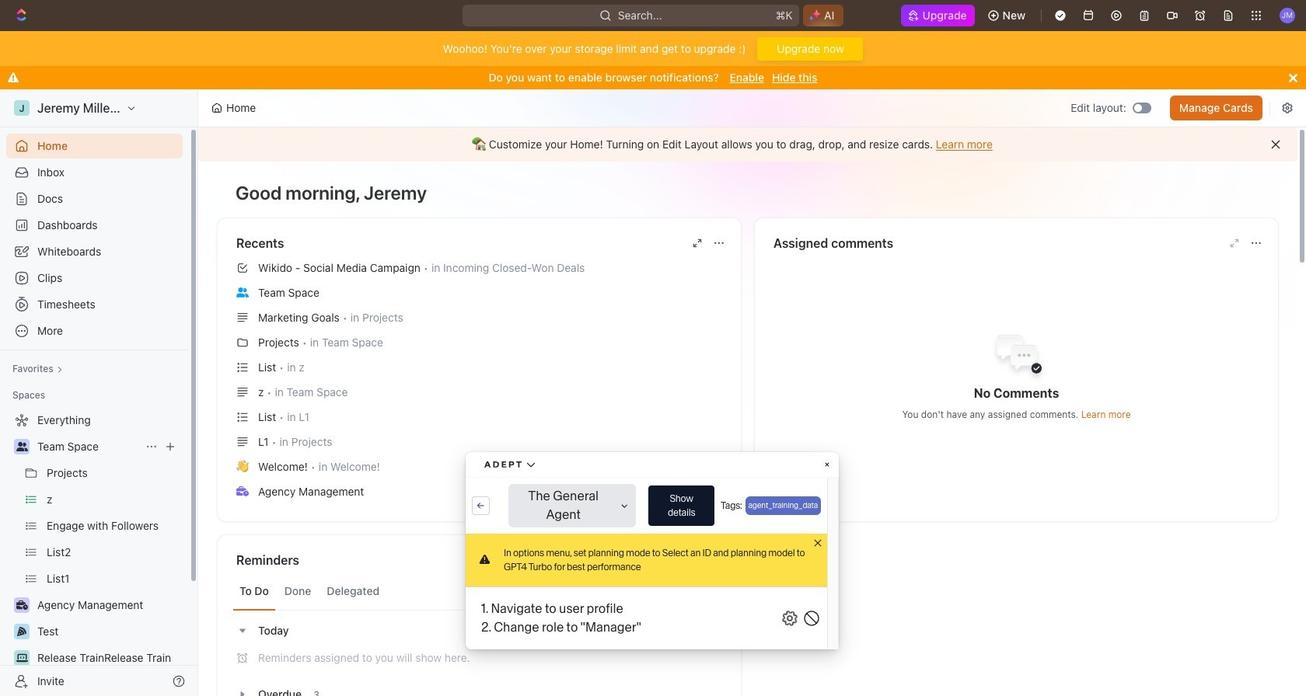 Task type: locate. For each thing, give the bounding box(es) containing it.
laptop code image
[[16, 654, 28, 663]]

pizza slice image
[[17, 627, 26, 637]]

tree inside sidebar navigation
[[6, 408, 183, 697]]

jeremy miller's workspace, , element
[[14, 100, 30, 116]]

alert
[[198, 127, 1297, 162]]

tree
[[6, 408, 183, 697]]

0 horizontal spatial business time image
[[16, 601, 28, 610]]

tab list
[[233, 573, 725, 611]]

business time image
[[236, 486, 249, 496], [16, 601, 28, 610]]

sidebar navigation
[[0, 89, 201, 697]]

1 horizontal spatial business time image
[[236, 486, 249, 496]]

1 vertical spatial business time image
[[16, 601, 28, 610]]



Task type: describe. For each thing, give the bounding box(es) containing it.
user group image
[[236, 287, 249, 297]]

0 vertical spatial business time image
[[236, 486, 249, 496]]

user group image
[[16, 442, 28, 452]]



Task type: vqa. For each thing, say whether or not it's contained in the screenshot.
the bottom the user group "image"
yes



